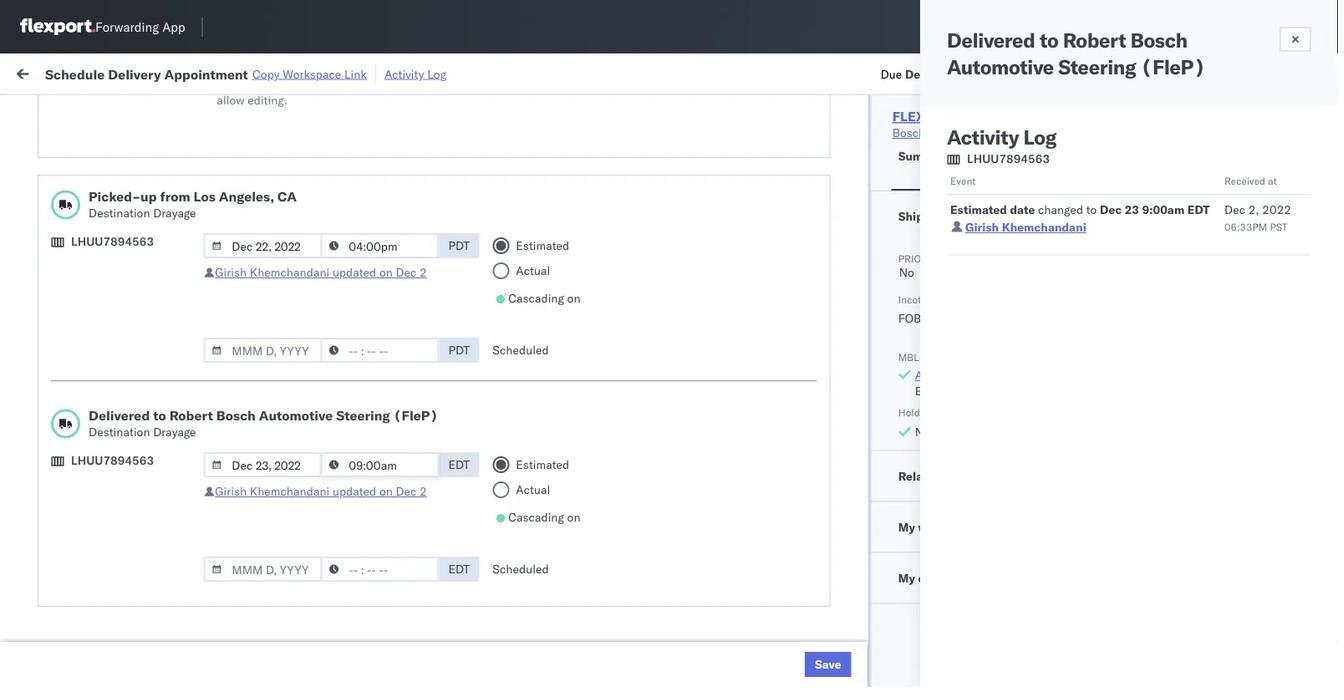 Task type: describe. For each thing, give the bounding box(es) containing it.
for
[[159, 104, 173, 116]]

12:00
[[269, 168, 302, 182]]

bosch ocean test link
[[893, 125, 989, 141]]

3 schedule pickup from los angeles, ca link from the top
[[38, 342, 238, 375]]

documents for flex-1846748
[[38, 396, 99, 411]]

4 schedule pickup from los angeles, ca button from the top
[[38, 415, 238, 450]]

express
[[916, 383, 957, 398]]

ocean for fifth schedule pickup from los angeles, ca "link" from the bottom
[[512, 278, 546, 293]]

destination inside delivered to robert bosch automotive steering (flep) destination drayage
[[89, 425, 150, 439]]

pst, for schedule pickup from los angeles, ca
[[326, 425, 352, 440]]

angeles, for third schedule pickup from los angeles, ca "link" from the bottom of the page
[[179, 416, 225, 431]]

flex- down flex-1893174
[[923, 572, 959, 587]]

flex- down summary
[[923, 168, 959, 182]]

file down search shipments (/) text box
[[1054, 65, 1075, 79]]

ocean fcl for first schedule pickup from los angeles, ca "link"
[[512, 241, 570, 256]]

bosch ocean test
[[893, 125, 989, 140]]

from inside picked-up from los angeles, ca destination drayage
[[160, 188, 190, 205]]

1 schedule pickup from los angeles, ca link from the top
[[38, 231, 238, 265]]

workitem button
[[10, 133, 243, 150]]

related
[[899, 469, 942, 483]]

2 schedule delivery appointment link from the top
[[38, 313, 206, 330]]

message (3)
[[224, 65, 293, 79]]

blocked,
[[205, 104, 247, 116]]

pdt for second mmm d, yyyy text box from the top of the page
[[449, 343, 470, 358]]

1 vertical spatial activity
[[948, 125, 1020, 150]]

risk
[[345, 65, 365, 79]]

estimated date changed to dec 23 9:00am edt
[[951, 202, 1211, 217]]

related exceptions button
[[872, 451, 1339, 501]]

1 schedule pickup from los angeles, ca button from the top
[[38, 231, 238, 266]]

2023 for schedule pickup from rotterdam, netherlands
[[390, 609, 419, 624]]

6 schedule pickup from los angeles, ca link from the top
[[38, 636, 238, 669]]

upload for flex-1660288
[[38, 158, 76, 173]]

lhuu7894563 for delivered to robert bosch automotive steering (flep)
[[71, 453, 154, 468]]

9 resize handle column header from the left
[[1309, 130, 1329, 687]]

angeles, for fourth schedule pickup from los angeles, ca "link" from the bottom
[[179, 342, 225, 357]]

ocean fcl for fourth schedule pickup from los angeles, ca "link" from the bottom
[[512, 352, 570, 366]]

0 vertical spatial lhuu7894563
[[968, 151, 1051, 166]]

0 horizontal spatial activity log
[[385, 66, 447, 81]]

upload customs clearance documents for flex-1660288
[[38, 158, 183, 190]]

ceau7522281, for schedule delivery appointment
[[1030, 204, 1116, 219]]

work inside button
[[182, 65, 211, 79]]

2 schedule pickup from los angeles, ca button from the top
[[38, 268, 238, 303]]

pst
[[1271, 220, 1289, 233]]

appointment for second schedule delivery appointment link from the bottom
[[137, 314, 206, 329]]

1 vertical spatial work
[[919, 520, 946, 534]]

ymluw236679313
[[1139, 168, 1247, 182]]

3 resize handle column header from the left
[[483, 130, 503, 687]]

from for 'schedule pickup from rotterdam, netherlands' link
[[130, 600, 155, 615]]

0 vertical spatial estimated
[[951, 202, 1008, 217]]

incoterm fob
[[899, 293, 939, 326]]

2 schedule delivery appointment button from the top
[[38, 313, 206, 332]]

11:59 for third schedule pickup from los angeles, ca "link" from the bottom of the page
[[269, 425, 302, 440]]

fcl for 'schedule pickup from rotterdam, netherlands' link
[[549, 609, 570, 624]]

4, for fifth schedule pickup from los angeles, ca "link" from the bottom
[[380, 278, 391, 293]]

received at
[[1225, 174, 1278, 187]]

hold
[[899, 406, 921, 419]]

upload customs clearance documents for flex-1846748
[[38, 379, 183, 411]]

11:59 pm pst, dec 13, 2022
[[269, 425, 429, 440]]

drayage inside picked-up from los angeles, ca destination drayage
[[153, 206, 196, 220]]

save button
[[805, 652, 852, 677]]

to inside delivered to robert bosch automotive steering (flep) destination drayage
[[153, 407, 166, 424]]

abcdefg78456546
[[916, 368, 1028, 383]]

2 schedule pickup from los angeles, ca link from the top
[[38, 268, 238, 301]]

778 at risk
[[307, 65, 365, 79]]

11:59 for schedule delivery appointment link related to 11:59 pm pdt, nov 4, 2022
[[269, 204, 302, 219]]

summary
[[899, 149, 952, 164]]

nov for fourth schedule pickup from los angeles, ca "link" from the bottom
[[355, 352, 377, 366]]

flex-1889466 for 4:00 pm pst, dec 23, 2022
[[923, 462, 1010, 477]]

view as client
[[1204, 117, 1281, 132]]

ceau7522281, for schedule pickup from los angeles, ca
[[1030, 241, 1116, 256]]

due
[[881, 66, 903, 81]]

girish khemchandani
[[966, 220, 1087, 235]]

2 horizontal spatial work
[[962, 571, 989, 585]]

from for confirm pickup from los angeles, ca link
[[123, 453, 148, 468]]

flex-1889466 link
[[893, 108, 992, 125]]

priority shipment
[[899, 252, 997, 265]]

0 vertical spatial edt
[[1188, 202, 1211, 217]]

197
[[384, 65, 406, 79]]

5 flex-1846748 from the top
[[923, 388, 1010, 403]]

message
[[224, 65, 271, 79]]

5 schedule pickup from los angeles, ca button from the top
[[38, 526, 238, 561]]

aug
[[356, 168, 379, 182]]

8:30 for schedule pickup from rotterdam, netherlands
[[269, 609, 295, 624]]

shipment highlights button
[[872, 192, 1339, 242]]

bookings
[[729, 536, 778, 550]]

11:59 for first schedule pickup from los angeles, ca "link"
[[269, 241, 302, 256]]

filtered
[[17, 102, 57, 117]]

client order button
[[1001, 141, 1077, 191]]

lagerfeld for schedule pickup from rotterdam, netherlands
[[897, 609, 947, 624]]

ocean for confirm pickup from los angeles, ca link
[[512, 462, 546, 477]]

work inside button
[[965, 149, 993, 164]]

toggle
[[407, 76, 440, 91]]

mode
[[1039, 252, 1065, 265]]

Search Work text field
[[777, 60, 960, 85]]

ocean fcl for 8:30 pm pst, jan 23, 2023's schedule delivery appointment link
[[512, 572, 570, 587]]

hlxu8034992 for schedule delivery appointment
[[1208, 204, 1290, 219]]

--
[[729, 168, 744, 182]]

my client's work button
[[872, 553, 1339, 603]]

am for pst,
[[298, 499, 317, 514]]

1846748 for schedule delivery appointment link related to 11:59 pm pdt, nov 4, 2022
[[959, 204, 1010, 219]]

flex-1889466 for 11:59 pm pst, dec 13, 2022
[[923, 425, 1010, 440]]

0 vertical spatial my work
[[17, 61, 91, 84]]

12:00 am pdt, aug 19, 2022
[[269, 168, 432, 182]]

fcl for fourth schedule pickup from los angeles, ca "link" from the bottom
[[549, 352, 570, 366]]

1 fcl from the top
[[549, 168, 570, 182]]

los inside confirm pickup from los angeles, ca
[[151, 453, 170, 468]]

from for fourth schedule pickup from los angeles, ca "link" from the bottom
[[130, 342, 155, 357]]

1 vertical spatial log
[[1024, 125, 1057, 150]]

2 mmm d, yyyy text field from the top
[[204, 338, 322, 363]]

0 vertical spatial girish
[[966, 220, 1000, 235]]

(flep) for delivered to robert bosch automotive steering (flep) destination drayage
[[394, 407, 438, 424]]

container numbers
[[1030, 130, 1075, 156]]

fcl for confirm pickup from los angeles, ca link
[[549, 462, 570, 477]]

fob
[[899, 311, 922, 326]]

picked-
[[89, 188, 141, 205]]

please disable the "lock schedule" toggle to allow editing.
[[217, 76, 453, 107]]

filtered by:
[[17, 102, 77, 117]]

11:59 for fourth schedule pickup from los angeles, ca "link" from the bottom
[[269, 352, 302, 366]]

2 for picked-up from los angeles, ca
[[420, 265, 427, 280]]

test up work button
[[966, 125, 989, 140]]

schedule pickup from rotterdam, netherlands link
[[38, 599, 238, 633]]

highlights
[[955, 209, 1012, 224]]

my work button
[[872, 502, 1339, 552]]

none
[[916, 424, 944, 439]]

actual for picked-up from los angeles, ca
[[516, 263, 551, 278]]

nov for schedule delivery appointment link related to 11:59 pm pdt, nov 4, 2022
[[355, 204, 377, 219]]

destination inside picked-up from los angeles, ca destination drayage
[[89, 206, 150, 220]]

at for 778
[[332, 65, 342, 79]]

view as client button
[[1178, 112, 1292, 137]]

ca inside confirm pickup from los angeles, ca
[[38, 470, 54, 484]]

flex-1846748 for schedule delivery appointment link related to 11:59 pm pdt, nov 4, 2022
[[923, 204, 1010, 219]]

client order
[[1008, 149, 1040, 180]]

robert for delivered to robert bosch automotive steering (flep)
[[1064, 28, 1127, 53]]

schedule"
[[350, 76, 404, 91]]

from for second schedule pickup from los angeles, ca "link" from the bottom
[[130, 526, 155, 541]]

dec inside dec 2, 2022 06:33pm pst
[[1225, 202, 1246, 217]]

test for schedule pickup from rotterdam, netherlands
[[790, 609, 812, 624]]

los inside picked-up from los angeles, ca destination drayage
[[194, 188, 216, 205]]

incoterm
[[899, 293, 939, 306]]

1 vertical spatial activity log
[[948, 125, 1057, 150]]

2022 inside dec 2, 2022 06:33pm pst
[[1263, 202, 1292, 217]]

ceau7522281, hlxu6269489, hlxu8034992 for schedule delivery appointment
[[1030, 204, 1290, 219]]

5 1846748 from the top
[[959, 388, 1010, 403]]

import
[[141, 65, 179, 79]]

nov for first schedule pickup from los angeles, ca "link"
[[355, 241, 377, 256]]

shipment
[[899, 209, 953, 224]]

scheduled for picked-up from los angeles, ca
[[493, 343, 549, 358]]

container
[[1030, 130, 1075, 143]]

log inside the activity log button
[[428, 66, 447, 81]]

work button
[[959, 141, 1001, 191]]

exceptions
[[945, 469, 1005, 483]]

11:59 pm pdt, nov 4, 2022 for first schedule pickup from los angeles, ca "link"
[[269, 241, 423, 256]]

workspace
[[283, 66, 341, 81]]

0 vertical spatial khemchandani
[[1002, 220, 1087, 235]]

3 schedule pickup from los angeles, ca button from the top
[[38, 342, 238, 377]]

confirm delivery link
[[38, 497, 127, 514]]

please
[[217, 76, 252, 91]]

9:00am
[[1143, 202, 1185, 217]]

6:00 am pst, dec 24, 2022
[[269, 499, 423, 514]]

0 vertical spatial work
[[48, 61, 91, 84]]

activity inside button
[[385, 66, 425, 81]]

forwarding app link
[[20, 18, 185, 35]]

flex- down none
[[923, 462, 959, 477]]

1660288
[[959, 168, 1010, 182]]

fcl for confirm delivery link
[[549, 499, 570, 514]]

schedule pickup from los angeles, ca for 6th schedule pickup from los angeles, ca "link" from the top
[[38, 637, 225, 668]]

vandelay west
[[729, 646, 807, 661]]

upload customs clearance documents link for flex-1660288
[[38, 158, 238, 191]]

flexport
[[621, 168, 664, 182]]

0 horizontal spatial 13,
[[379, 425, 397, 440]]

ceau7522281, hlxu6269489, hlxu8034992 for schedule pickup from los angeles, ca
[[1030, 241, 1290, 256]]

editing.
[[248, 93, 288, 107]]

2 vertical spatial edt
[[449, 562, 470, 577]]

1893174
[[959, 536, 1010, 550]]

my for my client's work button on the bottom right of page
[[899, 571, 916, 585]]

from for first schedule pickup from los angeles, ca "link"
[[130, 232, 155, 247]]

view
[[1204, 117, 1231, 132]]

angeles, for second schedule pickup from los angeles, ca "link" from the bottom
[[179, 526, 225, 541]]

nov for fifth schedule pickup from los angeles, ca "link" from the bottom
[[355, 278, 377, 293]]

as
[[1234, 117, 1247, 132]]

6:00
[[269, 499, 295, 514]]

4, for fourth schedule pickup from los angeles, ca "link" from the bottom
[[380, 352, 391, 366]]

flex id button
[[888, 133, 1005, 150]]

6 schedule pickup from los angeles, ca button from the top
[[38, 636, 238, 671]]

2,
[[1249, 202, 1260, 217]]

bosch for delivered to robert bosch automotive steering (flep) destination drayage
[[216, 407, 256, 424]]

abcdefg78456546 express
[[916, 368, 1028, 398]]

upload customs clearance documents button for flex-1846748
[[38, 378, 238, 414]]

ocean fcl for fifth schedule pickup from los angeles, ca "link" from the bottom
[[512, 278, 570, 293]]

2 mmm d, yyyy text field from the top
[[204, 557, 322, 582]]

up
[[141, 188, 157, 205]]

2130387
[[959, 572, 1010, 587]]

flex
[[897, 137, 915, 149]]

8 resize handle column header from the left
[[1111, 130, 1131, 687]]

file up container
[[1040, 66, 1060, 81]]

pdt for 2nd mmm d, yyyy text box from the bottom
[[449, 238, 470, 253]]

ocean fcl for 'schedule pickup from rotterdam, netherlands' link
[[512, 609, 570, 624]]

integration for schedule delivery appointment
[[729, 572, 787, 587]]

schedule pickup from los angeles, ca for second schedule pickup from los angeles, ca "link" from the bottom
[[38, 526, 225, 558]]

1 mmm d, yyyy text field from the top
[[204, 452, 322, 478]]

confirm delivery button
[[38, 497, 127, 516]]

1 ocean fcl from the top
[[512, 168, 570, 182]]

pickup for fourth schedule pickup from los angeles, ca "link" from the bottom
[[91, 342, 127, 357]]

numbers
[[1030, 143, 1072, 156]]

appointment for 8:30 pm pst, jan 23, 2023's schedule delivery appointment link
[[137, 572, 206, 586]]



Task type: vqa. For each thing, say whether or not it's contained in the screenshot.
2nd AG from the left
no



Task type: locate. For each thing, give the bounding box(es) containing it.
1 test123456 from the top
[[1139, 204, 1210, 219]]

date
[[1011, 202, 1036, 217]]

4 1846748 from the top
[[959, 315, 1010, 330]]

forwarding
[[95, 19, 159, 35]]

account for schedule delivery appointment
[[815, 572, 859, 587]]

ocean fcl for confirm pickup from los angeles, ca link
[[512, 462, 570, 477]]

1 vertical spatial karl
[[873, 609, 894, 624]]

jan
[[347, 572, 366, 587], [347, 609, 366, 624]]

0 vertical spatial actual
[[516, 263, 551, 278]]

flex-1846748 down the shipment
[[923, 278, 1010, 293]]

1 vertical spatial my work
[[899, 520, 946, 534]]

steering inside delivered to robert bosch automotive steering (flep) destination drayage
[[336, 407, 390, 424]]

flexport. image
[[20, 18, 95, 35]]

integration up vandelay
[[729, 609, 787, 624]]

2 vertical spatial flex-1889466
[[923, 462, 1010, 477]]

pickup inside confirm pickup from los angeles, ca
[[84, 453, 120, 468]]

1 vertical spatial 2023
[[390, 609, 419, 624]]

1 integration test account - karl lagerfeld from the top
[[729, 572, 947, 587]]

updated for steering
[[333, 484, 377, 499]]

resize handle column header
[[239, 130, 259, 687], [425, 130, 445, 687], [483, 130, 503, 687], [592, 130, 612, 687], [701, 130, 721, 687], [868, 130, 888, 687], [1002, 130, 1022, 687], [1111, 130, 1131, 687], [1309, 130, 1329, 687], [1320, 130, 1339, 687]]

1 2023 from the top
[[390, 572, 419, 587]]

client
[[1249, 117, 1281, 132]]

in
[[249, 104, 258, 116]]

2 upload customs clearance documents from the top
[[38, 379, 183, 411]]

6 ocean fcl from the top
[[512, 499, 570, 514]]

bosch inside delivered to robert bosch automotive steering (flep)
[[1131, 28, 1188, 53]]

by:
[[60, 102, 77, 117]]

flex-1889466 up exceptions
[[923, 425, 1010, 440]]

-- : -- -- text field up 24,
[[321, 452, 439, 478]]

consignee right demo
[[701, 168, 758, 182]]

4 schedule pickup from los angeles, ca link from the top
[[38, 415, 238, 449]]

-- : -- -- text field for ca
[[321, 233, 439, 258]]

save
[[815, 657, 842, 672]]

schedule inside schedule pickup from rotterdam, netherlands
[[38, 600, 88, 615]]

1 vertical spatial jan
[[347, 609, 366, 624]]

2 ceau7522281, hlxu6269489, hlxu8034992 from the top
[[1030, 241, 1290, 256]]

1 vertical spatial automotive
[[259, 407, 333, 424]]

2023 for schedule delivery appointment
[[390, 572, 419, 587]]

8:30 for schedule delivery appointment
[[269, 572, 295, 587]]

delivered to robert bosch automotive steering (flep)
[[948, 28, 1206, 79]]

0 vertical spatial client
[[1008, 149, 1040, 164]]

steering up 11:59 pm pst, dec 13, 2022
[[336, 407, 390, 424]]

3 nov from the top
[[355, 278, 377, 293]]

schedule delivery appointment for 11:59
[[38, 204, 206, 218]]

upload customs clearance documents link for flex-1846748
[[38, 378, 238, 412]]

1 vertical spatial estimated
[[516, 238, 570, 253]]

to inside please disable the "lock schedule" toggle to allow editing.
[[443, 76, 453, 91]]

1 8:30 from the top
[[269, 572, 295, 587]]

(flep) for delivered to robert bosch automotive steering (flep)
[[1141, 54, 1206, 79]]

pst, for confirm delivery
[[320, 499, 345, 514]]

lagerfeld down flex-1893174
[[897, 572, 947, 587]]

2 drayage from the top
[[153, 425, 196, 439]]

0 vertical spatial 8:30
[[269, 572, 295, 587]]

cascading for picked-up from los angeles, ca
[[509, 291, 564, 306]]

778
[[307, 65, 329, 79]]

pickup inside schedule pickup from rotterdam, netherlands
[[91, 600, 127, 615]]

flex-1889466
[[893, 108, 992, 125], [923, 425, 1010, 440], [923, 462, 1010, 477]]

summary button
[[892, 141, 959, 191]]

dec
[[906, 66, 928, 81], [1101, 202, 1123, 217], [1225, 202, 1246, 217], [396, 265, 417, 280], [354, 425, 376, 440], [347, 462, 369, 477], [396, 484, 417, 499], [348, 499, 370, 514]]

1 vertical spatial integration test account - karl lagerfeld
[[729, 609, 947, 624]]

delivered for delivered to robert bosch automotive steering (flep) destination drayage
[[89, 407, 150, 424]]

1 vertical spatial schedule delivery appointment
[[38, 314, 206, 329]]

1 actual from the top
[[516, 263, 551, 278]]

0 horizontal spatial client
[[1008, 149, 1040, 164]]

0 horizontal spatial automotive
[[259, 407, 333, 424]]

upload customs clearance documents link down the "workitem" "button"
[[38, 158, 238, 191]]

0 horizontal spatial work
[[48, 61, 91, 84]]

1 horizontal spatial 13,
[[930, 66, 949, 81]]

robert for delivered to robert bosch automotive steering (flep) destination drayage
[[169, 407, 213, 424]]

5 fcl from the top
[[549, 462, 570, 477]]

updated for ca
[[333, 265, 377, 280]]

0 vertical spatial am
[[305, 168, 324, 182]]

4 11:59 pm pdt, nov 4, 2022 from the top
[[269, 352, 423, 366]]

0 vertical spatial activity
[[385, 66, 425, 81]]

am right the 6:00
[[298, 499, 317, 514]]

client for client order
[[1008, 149, 1040, 164]]

my left client's
[[899, 571, 916, 585]]

4 ocean fcl from the top
[[512, 352, 570, 366]]

1846748 down 'abcdefg78456546' button on the bottom of the page
[[959, 388, 1010, 403]]

7 ocean fcl from the top
[[512, 572, 570, 587]]

at left "risk"
[[332, 65, 342, 79]]

flex-1660288 button
[[897, 164, 1013, 187], [897, 164, 1013, 187]]

2
[[420, 265, 427, 280], [420, 484, 427, 499]]

13, up 4:00 pm pst, dec 23, 2022
[[379, 425, 397, 440]]

bosch for delivered to robert bosch automotive steering (flep)
[[1131, 28, 1188, 53]]

2 account from the top
[[815, 609, 859, 624]]

1 destination from the top
[[89, 206, 150, 220]]

delivered inside delivered to robert bosch automotive steering (flep) destination drayage
[[89, 407, 150, 424]]

-- : -- -- text field
[[321, 233, 439, 258], [321, 452, 439, 478]]

ceau7522281, down caiu7969337
[[1030, 204, 1116, 219]]

pst,
[[326, 425, 352, 440], [319, 462, 344, 477], [320, 499, 345, 514], [319, 572, 344, 587], [319, 609, 344, 624]]

consignee right bookings
[[806, 536, 863, 550]]

23, for rotterdam,
[[369, 609, 387, 624]]

test123456 down 9:00am at top right
[[1139, 241, 1210, 256]]

1 horizontal spatial client
[[1179, 252, 1206, 265]]

client down 9:00am at top right
[[1179, 252, 1206, 265]]

work down flex-1893174
[[962, 571, 989, 585]]

cascading on
[[509, 291, 581, 306], [509, 510, 581, 525]]

1 vertical spatial upload
[[38, 379, 76, 394]]

2 cascading on from the top
[[509, 510, 581, 525]]

clearance for flex-1660288
[[130, 158, 183, 173]]

"lock
[[317, 76, 347, 91]]

account
[[815, 572, 859, 587], [815, 609, 859, 624]]

1 vertical spatial mmm d, yyyy text field
[[204, 338, 322, 363]]

mmm d, yyyy text field down the 6:00
[[204, 557, 322, 582]]

confirm down confirm pickup from los angeles, ca
[[38, 498, 81, 513]]

0 vertical spatial lagerfeld
[[897, 572, 947, 587]]

upload customs clearance documents
[[38, 158, 183, 190], [38, 379, 183, 411]]

1 upload customs clearance documents from the top
[[38, 158, 183, 190]]

steering for delivered to robert bosch automotive steering (flep) destination drayage
[[336, 407, 390, 424]]

0 vertical spatial upload
[[38, 158, 76, 173]]

-
[[729, 168, 737, 182], [737, 168, 744, 182], [862, 572, 870, 587], [862, 609, 870, 624]]

1 vertical spatial (flep)
[[394, 407, 438, 424]]

(3)
[[271, 65, 293, 79]]

caiu7969337
[[1030, 167, 1109, 182]]

2 updated from the top
[[333, 484, 377, 499]]

appointment
[[164, 65, 248, 82], [137, 204, 206, 218], [137, 314, 206, 329], [137, 572, 206, 586]]

flex- down 'shipment highlights'
[[923, 241, 959, 256]]

hlxu6269489, down 9:00am at top right
[[1119, 241, 1205, 256]]

1889466 up exceptions
[[959, 425, 1010, 440]]

0 vertical spatial ceau7522281,
[[1030, 204, 1116, 219]]

4 fcl from the top
[[549, 352, 570, 366]]

my
[[17, 61, 43, 84], [899, 520, 916, 534], [899, 571, 916, 585]]

1 documents from the top
[[38, 175, 99, 190]]

schedule pickup from rotterdam, netherlands
[[38, 600, 217, 631]]

8 ocean fcl from the top
[[512, 609, 570, 624]]

2 ocean fcl from the top
[[512, 241, 570, 256]]

confirm for confirm delivery
[[38, 498, 81, 513]]

integration test account - karl lagerfeld down "bookings test consignee"
[[729, 572, 947, 587]]

1 vertical spatial consignee
[[806, 536, 863, 550]]

1 horizontal spatial automotive
[[948, 54, 1054, 79]]

0 vertical spatial mmm d, yyyy text field
[[204, 233, 322, 258]]

2 actual from the top
[[516, 483, 551, 497]]

2 schedule delivery appointment from the top
[[38, 314, 206, 329]]

schedule delivery appointment link for 8:30 pm pst, jan 23, 2023
[[38, 571, 206, 588]]

delivery inside button
[[84, 498, 127, 513]]

0 horizontal spatial activity
[[385, 66, 425, 81]]

from for third schedule pickup from los angeles, ca "link" from the bottom of the page
[[130, 416, 155, 431]]

-- : -- -- text field down 19,
[[321, 233, 439, 258]]

0 horizontal spatial log
[[428, 66, 447, 81]]

angeles, inside confirm pickup from los angeles, ca
[[173, 453, 219, 468]]

1 confirm from the top
[[38, 453, 81, 468]]

my up filtered
[[17, 61, 43, 84]]

angeles, for 6th schedule pickup from los angeles, ca "link" from the top
[[179, 637, 225, 652]]

schedule pickup from los angeles, ca for fourth schedule pickup from los angeles, ca "link" from the bottom
[[38, 342, 225, 374]]

my client's work
[[899, 571, 989, 585]]

lagerfeld for schedule delivery appointment
[[897, 572, 947, 587]]

girish up the shipment
[[966, 220, 1000, 235]]

hlxu6269489, for schedule delivery appointment
[[1119, 204, 1205, 219]]

1 vertical spatial 8:30 pm pst, jan 23, 2023
[[269, 609, 419, 624]]

flex- down abcdefg78456546
[[923, 388, 959, 403]]

0 vertical spatial flex-1889466
[[893, 108, 992, 125]]

delivered up due dec 13, 11:59 pm
[[948, 28, 1036, 53]]

delivered up confirm pickup from los angeles, ca
[[89, 407, 150, 424]]

1 account from the top
[[815, 572, 859, 587]]

4 resize handle column header from the left
[[592, 130, 612, 687]]

girish down picked-up from los angeles, ca destination drayage
[[215, 265, 247, 280]]

flex-1846748 down 'shipment highlights'
[[923, 241, 1010, 256]]

flexport demo consignee
[[621, 168, 758, 182]]

0 vertical spatial at
[[332, 65, 342, 79]]

2 nov from the top
[[355, 241, 377, 256]]

lhuu7894563 down picked-
[[71, 234, 154, 249]]

shipment highlights
[[899, 209, 1012, 224]]

work up 1660288
[[965, 149, 993, 164]]

1 horizontal spatial (flep)
[[1141, 54, 1206, 79]]

(flep) inside delivered to robert bosch automotive steering (flep) destination drayage
[[394, 407, 438, 424]]

my down related
[[899, 520, 916, 534]]

1846748 down 1660288
[[959, 204, 1010, 219]]

1 vertical spatial girish
[[215, 265, 247, 280]]

workitem
[[18, 137, 62, 149]]

hlxu8034992 up 06:33pm
[[1208, 204, 1290, 219]]

23, for los
[[372, 462, 390, 477]]

file exception button
[[1028, 60, 1143, 85], [1028, 60, 1143, 85], [1014, 61, 1129, 86], [1014, 61, 1129, 86]]

1 1846748 from the top
[[959, 204, 1010, 219]]

activity log button
[[385, 64, 447, 84]]

to
[[1040, 28, 1059, 53], [443, 76, 453, 91], [1087, 202, 1098, 217], [153, 407, 166, 424]]

netherlands
[[38, 617, 104, 631]]

2 vertical spatial estimated
[[516, 457, 570, 472]]

1 cascading from the top
[[509, 291, 564, 306]]

flex- up client's
[[923, 536, 959, 550]]

0 vertical spatial updated
[[333, 265, 377, 280]]

3 schedule delivery appointment link from the top
[[38, 571, 206, 588]]

2 integration from the top
[[729, 609, 787, 624]]

hlxu6269489, down "ymluw236679313"
[[1119, 204, 1205, 219]]

jan for schedule delivery appointment
[[347, 572, 366, 587]]

from inside confirm pickup from los angeles, ca
[[123, 453, 148, 468]]

consignee for bookings test consignee
[[806, 536, 863, 550]]

flex-1846748 for fifth schedule pickup from los angeles, ca "link" from the bottom
[[923, 278, 1010, 293]]

1 vertical spatial upload customs clearance documents link
[[38, 378, 238, 412]]

integration test account - karl lagerfeld up save
[[729, 609, 947, 624]]

confirm up confirm delivery
[[38, 453, 81, 468]]

angeles, for fifth schedule pickup from los angeles, ca "link" from the bottom
[[179, 269, 225, 284]]

2 vertical spatial 1889466
[[959, 462, 1010, 477]]

0 vertical spatial karl
[[873, 572, 894, 587]]

pickup for confirm pickup from los angeles, ca link
[[84, 453, 120, 468]]

1 vertical spatial khemchandani
[[250, 265, 330, 280]]

schedule pickup from los angeles, ca for first schedule pickup from los angeles, ca "link"
[[38, 232, 225, 263]]

link
[[344, 66, 367, 81]]

1 upload customs clearance documents link from the top
[[38, 158, 238, 191]]

2 4, from the top
[[380, 241, 391, 256]]

ceau7522281, hlxu6269489, hlxu8034992 down 9:00am at top right
[[1030, 241, 1290, 256]]

mmm d, yyyy text field up delivered to robert bosch automotive steering (flep) destination drayage
[[204, 338, 322, 363]]

pst, for confirm pickup from los angeles, ca
[[319, 462, 344, 477]]

fcl for 8:30 pm pst, jan 23, 2023's schedule delivery appointment link
[[549, 572, 570, 587]]

log
[[428, 66, 447, 81], [1024, 125, 1057, 150]]

(flep) up 11:59 pm pst, dec 13, 2022
[[394, 407, 438, 424]]

actual for delivered to robert bosch automotive steering (flep)
[[516, 483, 551, 497]]

0 vertical spatial mmm d, yyyy text field
[[204, 452, 322, 478]]

1846748 up abcdefg78456546
[[959, 315, 1010, 330]]

hlxu8034992 down 06:33pm
[[1208, 241, 1290, 256]]

schedule pickup from los angeles, ca for third schedule pickup from los angeles, ca "link" from the bottom of the page
[[38, 416, 225, 447]]

my work up flex-1893174
[[899, 520, 946, 534]]

1 girish khemchandani updated on dec 2 from the top
[[215, 265, 427, 280]]

confirm inside confirm pickup from los angeles, ca
[[38, 453, 81, 468]]

1 -- : -- -- text field from the top
[[321, 338, 439, 363]]

11:59 pm pdt, nov 4, 2022 for fourth schedule pickup from los angeles, ca "link" from the bottom
[[269, 352, 423, 366]]

allow
[[217, 93, 245, 107]]

documents for flex-1660288
[[38, 175, 99, 190]]

2 11:59 pm pdt, nov 4, 2022 from the top
[[269, 241, 423, 256]]

ceau7522281, down estimated date changed to dec 23 9:00am edt
[[1030, 241, 1116, 256]]

1 vertical spatial pdt
[[449, 343, 470, 358]]

23
[[1125, 202, 1140, 217]]

1 mmm d, yyyy text field from the top
[[204, 233, 322, 258]]

upload customs clearance documents up confirm pickup from los angeles, ca
[[38, 379, 183, 411]]

west
[[781, 646, 807, 661]]

flex-1846748 down event
[[923, 204, 1010, 219]]

schedule delivery appointment link for 11:59 pm pdt, nov 4, 2022
[[38, 203, 206, 220]]

0 vertical spatial scheduled
[[493, 343, 549, 358]]

test123456 down "ymluw236679313"
[[1139, 204, 1210, 219]]

test right bookings
[[781, 536, 803, 550]]

delivery for 11:59
[[91, 204, 134, 218]]

automotive for delivered to robert bosch automotive steering (flep)
[[948, 54, 1054, 79]]

0 vertical spatial 2
[[420, 265, 427, 280]]

girish
[[966, 220, 1000, 235], [215, 265, 247, 280], [215, 484, 247, 499]]

1889466 for 4:00 pm pst, dec 23, 2022
[[959, 462, 1010, 477]]

0 vertical spatial 1889466
[[934, 108, 992, 125]]

2 fcl from the top
[[549, 241, 570, 256]]

1 drayage from the top
[[153, 206, 196, 220]]

1 vertical spatial lagerfeld
[[897, 609, 947, 624]]

confirm delivery
[[38, 498, 127, 513]]

schedule delivery appointment link
[[38, 203, 206, 220], [38, 313, 206, 330], [38, 571, 206, 588]]

no
[[900, 265, 915, 280]]

2 jan from the top
[[347, 609, 366, 624]]

schedule delivery appointment
[[38, 204, 206, 218], [38, 314, 206, 329], [38, 572, 206, 586]]

1 resize handle column header from the left
[[239, 130, 259, 687]]

flex- down event
[[923, 204, 959, 219]]

-- : -- -- text field
[[321, 338, 439, 363], [321, 557, 439, 582]]

import work button
[[134, 54, 217, 91]]

1 jan from the top
[[347, 572, 366, 587]]

work up flex-1893174
[[919, 520, 946, 534]]

ca inside picked-up from los angeles, ca destination drayage
[[278, 188, 297, 205]]

0 vertical spatial delivered
[[948, 28, 1036, 53]]

upload customs clearance documents down the "workitem" "button"
[[38, 158, 183, 190]]

0 horizontal spatial robert
[[169, 407, 213, 424]]

related exceptions
[[899, 469, 1005, 483]]

to inside delivered to robert bosch automotive steering (flep)
[[1040, 28, 1059, 53]]

3 1846748 from the top
[[959, 278, 1010, 293]]

4 flex-1846748 from the top
[[923, 315, 1010, 330]]

flex- down express at the right bottom
[[923, 425, 959, 440]]

0 horizontal spatial steering
[[336, 407, 390, 424]]

24,
[[373, 499, 391, 514]]

1 vertical spatial drayage
[[153, 425, 196, 439]]

girish khemchandani updated on dec 2 button for ca
[[215, 265, 427, 280]]

6 schedule pickup from los angeles, ca from the top
[[38, 637, 225, 668]]

lhuu7894563 up confirm delivery
[[71, 453, 154, 468]]

account down "bookings test consignee"
[[815, 572, 859, 587]]

shipment
[[946, 252, 997, 265]]

Search Shipments (/) text field
[[1019, 14, 1180, 39]]

from for fifth schedule pickup from los angeles, ca "link" from the bottom
[[130, 269, 155, 284]]

0 vertical spatial jan
[[347, 572, 366, 587]]

client up order
[[1008, 149, 1040, 164]]

drayage up confirm pickup from los angeles, ca link
[[153, 425, 196, 439]]

automotive up flex-1889466 link
[[948, 54, 1054, 79]]

0 vertical spatial upload customs clearance documents
[[38, 158, 183, 190]]

my inside the my work button
[[899, 520, 916, 534]]

angeles, inside picked-up from los angeles, ca destination drayage
[[219, 188, 274, 205]]

ocean for 'schedule pickup from rotterdam, netherlands' link
[[512, 609, 546, 624]]

1 ceau7522281, from the top
[[1030, 204, 1116, 219]]

06:33pm
[[1225, 220, 1268, 233]]

3 schedule pickup from los angeles, ca from the top
[[38, 342, 225, 374]]

robert
[[1064, 28, 1127, 53], [169, 407, 213, 424]]

ready
[[127, 104, 157, 116]]

2 schedule pickup from los angeles, ca from the top
[[38, 269, 225, 300]]

robert inside delivered to robert bosch automotive steering (flep) destination drayage
[[169, 407, 213, 424]]

appointment for schedule delivery appointment link related to 11:59 pm pdt, nov 4, 2022
[[137, 204, 206, 218]]

1 karl from the top
[[873, 572, 894, 587]]

4, for first schedule pickup from los angeles, ca "link"
[[380, 241, 391, 256]]

0 vertical spatial integration
[[729, 572, 787, 587]]

2 scheduled from the top
[[493, 562, 549, 577]]

activity log
[[385, 66, 447, 81], [948, 125, 1057, 150]]

delivered inside delivered to robert bosch automotive steering (flep)
[[948, 28, 1036, 53]]

ocean for confirm delivery link
[[512, 499, 546, 514]]

schedule delivery appointment copy workspace link
[[45, 65, 367, 82]]

1 integration from the top
[[729, 572, 787, 587]]

8 fcl from the top
[[549, 609, 570, 624]]

edt
[[1188, 202, 1211, 217], [449, 457, 470, 472], [449, 562, 470, 577]]

drayage down up
[[153, 206, 196, 220]]

work up by:
[[48, 61, 91, 84]]

ocean for fourth schedule pickup from los angeles, ca "link" from the bottom
[[512, 352, 546, 366]]

1 vertical spatial account
[[815, 609, 859, 624]]

-- : -- -- text field for steering
[[321, 557, 439, 582]]

test down "bookings test consignee"
[[790, 572, 812, 587]]

drayage inside delivered to robert bosch automotive steering (flep) destination drayage
[[153, 425, 196, 439]]

destination down picked-
[[89, 206, 150, 220]]

1 11:59 pm pdt, nov 4, 2022 from the top
[[269, 204, 423, 219]]

khemchandani for ca
[[250, 265, 330, 280]]

work right import
[[182, 65, 211, 79]]

integration
[[729, 572, 787, 587], [729, 609, 787, 624]]

flex-1846748 for first schedule pickup from los angeles, ca "link"
[[923, 241, 1010, 256]]

delivery for 8:30
[[91, 572, 134, 586]]

0 horizontal spatial at
[[332, 65, 342, 79]]

my inside my client's work button
[[899, 571, 916, 585]]

work
[[48, 61, 91, 84], [919, 520, 946, 534], [962, 571, 989, 585]]

1846748 down the shipment
[[959, 278, 1010, 293]]

girish for ca
[[215, 265, 247, 280]]

customs
[[80, 158, 127, 173], [80, 379, 127, 394]]

flex-1889466 up bosch ocean test
[[893, 108, 992, 125]]

upload customs clearance documents button down the "workitem" "button"
[[38, 158, 238, 193]]

import work
[[141, 65, 211, 79]]

flex-1846748 down incoterm
[[923, 315, 1010, 330]]

am for pdt,
[[305, 168, 324, 182]]

11:59 for fifth schedule pickup from los angeles, ca "link" from the bottom
[[269, 278, 302, 293]]

1 vertical spatial customs
[[80, 379, 127, 394]]

1 flex-1846748 from the top
[[923, 204, 1010, 219]]

steering inside delivered to robert bosch automotive steering (flep)
[[1059, 54, 1137, 79]]

confirm pickup from los angeles, ca link
[[38, 452, 238, 485]]

0 vertical spatial 8:30 pm pst, jan 23, 2023
[[269, 572, 419, 587]]

1 vertical spatial delivered
[[89, 407, 150, 424]]

2 vertical spatial my
[[899, 571, 916, 585]]

robert inside delivered to robert bosch automotive steering (flep)
[[1064, 28, 1127, 53]]

pdt,
[[327, 168, 353, 182], [326, 204, 353, 219], [326, 241, 353, 256], [326, 278, 353, 293], [326, 352, 353, 366]]

4:00 pm pst, dec 23, 2022
[[269, 462, 422, 477]]

(flep) inside delivered to robert bosch automotive steering (flep)
[[1141, 54, 1206, 79]]

pickup for second schedule pickup from los angeles, ca "link" from the bottom
[[91, 526, 127, 541]]

abcdefg78456546 button
[[916, 368, 1028, 383]]

2 girish khemchandani updated on dec 2 button from the top
[[215, 484, 427, 499]]

changed
[[1039, 202, 1084, 217]]

8:30 pm pst, jan 23, 2023
[[269, 572, 419, 587], [269, 609, 419, 624]]

progress
[[261, 104, 302, 116]]

flex- up incoterm
[[923, 278, 959, 293]]

lhuu7894563 up 1660288
[[968, 151, 1051, 166]]

flex- up flex id
[[893, 108, 934, 125]]

flex-1893174
[[923, 536, 1010, 550]]

from inside schedule pickup from rotterdam, netherlands
[[130, 600, 155, 615]]

2 lagerfeld from the top
[[897, 609, 947, 624]]

pickup for 6th schedule pickup from los angeles, ca "link" from the top
[[91, 637, 127, 652]]

1 vertical spatial hlxu8034992
[[1208, 241, 1290, 256]]

client's
[[919, 571, 959, 585]]

MMM D, YYYY text field
[[204, 452, 322, 478], [204, 557, 322, 582]]

2 1846748 from the top
[[959, 241, 1010, 256]]

the
[[297, 76, 314, 91]]

fcl
[[549, 168, 570, 182], [549, 241, 570, 256], [549, 278, 570, 293], [549, 352, 570, 366], [549, 462, 570, 477], [549, 499, 570, 514], [549, 572, 570, 587], [549, 609, 570, 624]]

0 horizontal spatial my work
[[17, 61, 91, 84]]

1 vertical spatial destination
[[89, 425, 150, 439]]

upload customs clearance documents button up confirm pickup from los angeles, ca link
[[38, 378, 238, 414]]

1 vertical spatial ceau7522281,
[[1030, 241, 1116, 256]]

6 fcl from the top
[[549, 499, 570, 514]]

1 vertical spatial ceau7522281, hlxu6269489, hlxu8034992
[[1030, 241, 1290, 256]]

flex-2130387
[[923, 572, 1010, 587]]

1 vertical spatial edt
[[449, 457, 470, 472]]

1 lagerfeld from the top
[[897, 572, 947, 587]]

1 vertical spatial schedule delivery appointment link
[[38, 313, 206, 330]]

cascading on for delivered to robert bosch automotive steering (flep)
[[509, 510, 581, 525]]

client for client
[[1179, 252, 1206, 265]]

exception
[[1077, 65, 1132, 79], [1063, 66, 1118, 81]]

1 vertical spatial girish khemchandani updated on dec 2
[[215, 484, 427, 499]]

4 nov from the top
[[355, 352, 377, 366]]

my work up the filtered by:
[[17, 61, 91, 84]]

1 vertical spatial updated
[[333, 484, 377, 499]]

1889466 up bosch ocean test
[[934, 108, 992, 125]]

2 resize handle column header from the left
[[425, 130, 445, 687]]

4, for schedule delivery appointment link related to 11:59 pm pdt, nov 4, 2022
[[380, 204, 391, 219]]

0 vertical spatial 13,
[[930, 66, 949, 81]]

pickup for fifth schedule pickup from los angeles, ca "link" from the bottom
[[91, 269, 127, 284]]

1 horizontal spatial consignee
[[806, 536, 863, 550]]

3 flex-1846748 from the top
[[923, 278, 1010, 293]]

1 pdt from the top
[[449, 238, 470, 253]]

2 vertical spatial 23,
[[369, 609, 387, 624]]

1 horizontal spatial robert
[[1064, 28, 1127, 53]]

0 vertical spatial log
[[428, 66, 447, 81]]

cascading for delivered to robert bosch automotive steering (flep)
[[509, 510, 564, 525]]

at right received
[[1269, 174, 1278, 187]]

fcl for fifth schedule pickup from los angeles, ca "link" from the bottom
[[549, 278, 570, 293]]

documents
[[38, 175, 99, 190], [38, 396, 99, 411]]

1 girish khemchandani updated on dec 2 button from the top
[[215, 265, 427, 280]]

integration test account - karl lagerfeld for schedule delivery appointment
[[729, 572, 947, 587]]

2 customs from the top
[[80, 379, 127, 394]]

lhuu7894563 for picked-up from los angeles, ca
[[71, 234, 154, 249]]

flex-1846748 down 'abcdefg78456546' button on the bottom of the page
[[923, 388, 1010, 403]]

am right 12:00
[[305, 168, 324, 182]]

1 vertical spatial 23,
[[369, 572, 387, 587]]

0 vertical spatial confirm
[[38, 453, 81, 468]]

girish khemchandani updated on dec 2 for ca
[[215, 265, 427, 280]]

delivered
[[948, 28, 1036, 53], [89, 407, 150, 424]]

ceau7522281, hlxu6269489, hlxu8034992 down "ymluw236679313"
[[1030, 204, 1290, 219]]

0 vertical spatial clearance
[[130, 158, 183, 173]]

automotive inside delivered to robert bosch automotive steering (flep)
[[948, 54, 1054, 79]]

automotive inside delivered to robert bosch automotive steering (flep) destination drayage
[[259, 407, 333, 424]]

upload customs clearance documents link up confirm pickup from los angeles, ca link
[[38, 378, 238, 412]]

13, up flex-1889466 link
[[930, 66, 949, 81]]

account up save
[[815, 609, 859, 624]]

client inside button
[[1008, 149, 1040, 164]]

10 resize handle column header from the left
[[1320, 130, 1339, 687]]

pickup for third schedule pickup from los angeles, ca "link" from the bottom of the page
[[91, 416, 127, 431]]

girish left the 6:00
[[215, 484, 247, 499]]

1 vertical spatial upload customs clearance documents
[[38, 379, 183, 411]]

4 schedule pickup from los angeles, ca from the top
[[38, 416, 225, 447]]

steering
[[1059, 54, 1137, 79], [336, 407, 390, 424]]

destination up confirm pickup from los angeles, ca
[[89, 425, 150, 439]]

ocean
[[929, 125, 963, 140], [512, 168, 546, 182], [512, 241, 546, 256], [512, 278, 546, 293], [512, 352, 546, 366], [512, 462, 546, 477], [512, 499, 546, 514], [512, 572, 546, 587], [512, 609, 546, 624]]

vandelay
[[729, 646, 778, 661]]

0 vertical spatial cascading on
[[509, 291, 581, 306]]

MMM D, YYYY text field
[[204, 233, 322, 258], [204, 338, 322, 363]]

7 resize handle column header from the left
[[1002, 130, 1022, 687]]

(flep)
[[1141, 54, 1206, 79], [394, 407, 438, 424]]

at for received
[[1269, 174, 1278, 187]]

karl for schedule delivery appointment
[[873, 572, 894, 587]]

order
[[1008, 166, 1038, 180]]

mmm d, yyyy text field down 12:00
[[204, 233, 322, 258]]

integration down bookings
[[729, 572, 787, 587]]

ocean for 8:30 pm pst, jan 23, 2023's schedule delivery appointment link
[[512, 572, 546, 587]]

event
[[951, 174, 976, 187]]

steering down search shipments (/) text box
[[1059, 54, 1137, 79]]

5 schedule pickup from los angeles, ca link from the top
[[38, 526, 238, 559]]

test123456
[[1139, 204, 1210, 219], [1139, 241, 1210, 256]]

(flep) up view at top
[[1141, 54, 1206, 79]]

1 horizontal spatial my work
[[899, 520, 946, 534]]

0 vertical spatial girish khemchandani updated on dec 2
[[215, 265, 427, 280]]

11:59 pm pdt, nov 4, 2022
[[269, 204, 423, 219], [269, 241, 423, 256], [269, 278, 423, 293], [269, 352, 423, 366]]

0 vertical spatial 2023
[[390, 572, 419, 587]]

0 vertical spatial my
[[17, 61, 43, 84]]

my work inside the my work button
[[899, 520, 946, 534]]

5 resize handle column header from the left
[[701, 130, 721, 687]]

hlxu8034992 for schedule pickup from los angeles, ca
[[1208, 241, 1290, 256]]

1 vertical spatial at
[[1269, 174, 1278, 187]]

0 vertical spatial schedule delivery appointment button
[[38, 203, 206, 221]]

hlxu6269489, for schedule pickup from los angeles, ca
[[1119, 241, 1205, 256]]

3 ocean fcl from the top
[[512, 278, 570, 293]]

1 vertical spatial bosch
[[893, 125, 926, 140]]

schedule pickup from los angeles, ca for fifth schedule pickup from los angeles, ca "link" from the bottom
[[38, 269, 225, 300]]

2 destination from the top
[[89, 425, 150, 439]]

1 customs from the top
[[80, 158, 127, 173]]

fcl for first schedule pickup from los angeles, ca "link"
[[549, 241, 570, 256]]

1 scheduled from the top
[[493, 343, 549, 358]]

2 clearance from the top
[[130, 379, 183, 394]]

forwarding app
[[95, 19, 185, 35]]

1 -- : -- -- text field from the top
[[321, 233, 439, 258]]

file exception
[[1054, 65, 1132, 79], [1040, 66, 1118, 81]]

0 vertical spatial destination
[[89, 206, 150, 220]]

flex- right fob
[[923, 315, 959, 330]]

3 fcl from the top
[[549, 278, 570, 293]]

0 vertical spatial ceau7522281, hlxu6269489, hlxu8034992
[[1030, 204, 1290, 219]]

consignee for flexport demo consignee
[[701, 168, 758, 182]]

1 schedule delivery appointment link from the top
[[38, 203, 206, 220]]

automotive up 4:00
[[259, 407, 333, 424]]

2 upload customs clearance documents button from the top
[[38, 378, 238, 414]]

0 vertical spatial schedule delivery appointment
[[38, 204, 206, 218]]

lagerfeld down client's
[[897, 609, 947, 624]]

bosch inside delivered to robert bosch automotive steering (flep) destination drayage
[[216, 407, 256, 424]]

0 vertical spatial consignee
[[701, 168, 758, 182]]

upload customs clearance documents button for flex-1660288
[[38, 158, 238, 193]]

1 nov from the top
[[355, 204, 377, 219]]

delivery
[[108, 65, 161, 82], [91, 204, 134, 218], [91, 314, 134, 329], [84, 498, 127, 513], [91, 572, 134, 586]]

5 ocean fcl from the top
[[512, 462, 570, 477]]

mmm d, yyyy text field down delivered to robert bosch automotive steering (flep) destination drayage
[[204, 452, 322, 478]]

1 vertical spatial scheduled
[[493, 562, 549, 577]]

1846748 down highlights
[[959, 241, 1010, 256]]

0 vertical spatial robert
[[1064, 28, 1127, 53]]

2 cascading from the top
[[509, 510, 564, 525]]

6 resize handle column header from the left
[[868, 130, 888, 687]]

1 hlxu8034992 from the top
[[1208, 204, 1290, 219]]

2 karl from the top
[[873, 609, 894, 624]]

pst, for schedule delivery appointment
[[319, 572, 344, 587]]

2 vertical spatial lhuu7894563
[[71, 453, 154, 468]]

test up west
[[790, 609, 812, 624]]



